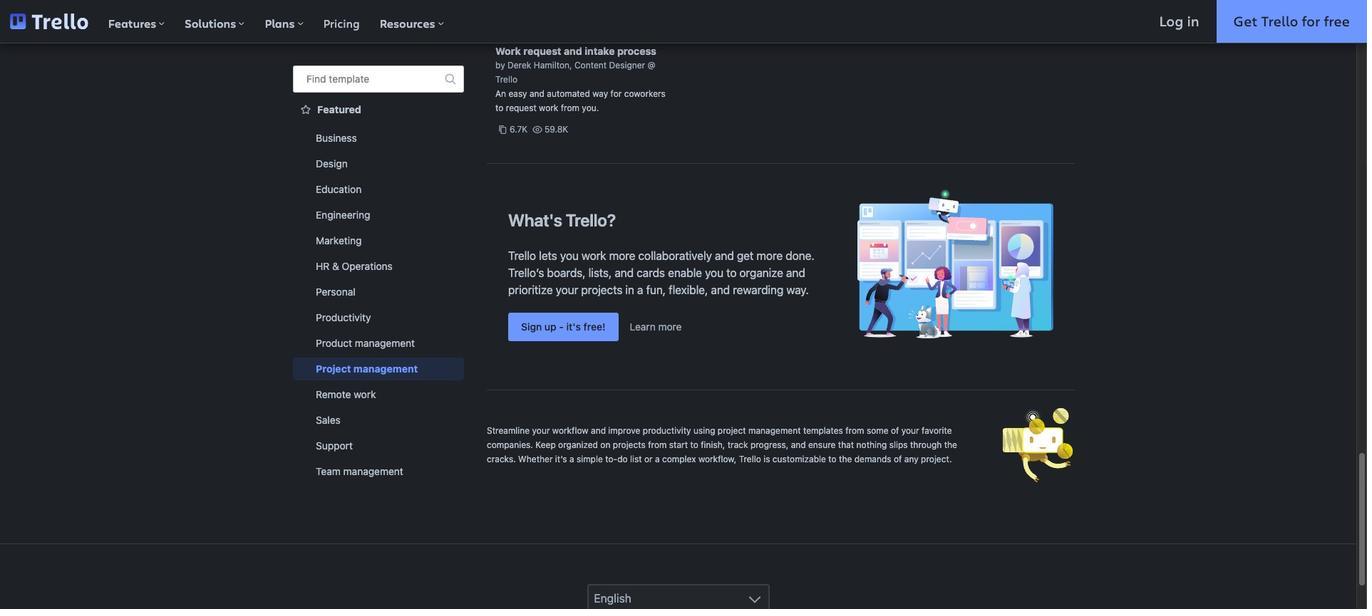Task type: describe. For each thing, give the bounding box(es) containing it.
companies.
[[487, 440, 533, 451]]

log
[[1160, 11, 1184, 31]]

hr
[[316, 260, 330, 272]]

sales link
[[293, 409, 464, 432]]

management for team management
[[343, 466, 404, 478]]

marketing link
[[293, 230, 464, 252]]

1 vertical spatial request
[[506, 103, 537, 113]]

support
[[316, 440, 353, 452]]

slips
[[890, 440, 908, 451]]

work inside remote work link
[[354, 389, 376, 401]]

what's trello?
[[508, 210, 616, 230]]

whether
[[519, 454, 553, 465]]

customizable
[[773, 454, 826, 465]]

learn
[[630, 321, 656, 333]]

work inside trello lets you work more collaboratively and get more done. trello's boards, lists, and cards enable you to organize and prioritize your projects in a fun, flexible, and rewarding way.
[[582, 250, 607, 262]]

get trello for free
[[1234, 11, 1351, 31]]

track
[[728, 440, 748, 451]]

way
[[593, 88, 609, 99]]

and right the flexible,
[[711, 284, 730, 297]]

derek
[[508, 60, 532, 71]]

trello inside trello lets you work more collaboratively and get more done. trello's boards, lists, and cards enable you to organize and prioritize your projects in a fun, flexible, and rewarding way.
[[508, 250, 536, 262]]

using
[[694, 426, 716, 436]]

management for project management
[[354, 363, 418, 375]]

features
[[108, 16, 156, 31]]

workflow,
[[699, 454, 737, 465]]

what's
[[508, 210, 563, 230]]

streamline
[[487, 426, 530, 436]]

resources button
[[370, 0, 454, 43]]

demands
[[855, 454, 892, 465]]

complex
[[663, 454, 696, 465]]

sign
[[521, 321, 542, 333]]

in inside trello lets you work more collaboratively and get more done. trello's boards, lists, and cards enable you to organize and prioritize your projects in a fun, flexible, and rewarding way.
[[626, 284, 635, 297]]

intake
[[585, 45, 615, 57]]

1 vertical spatial you
[[705, 267, 724, 280]]

management inside streamline your workflow and improve productivity using project management templates from some of your favorite companies. keep organized on projects from start to finish, track progress, and ensure that nothing slips through the cracks. whether it's a simple to-do list or a complex workflow, trello is customizable to the demands of any project.
[[749, 426, 801, 436]]

product
[[316, 337, 352, 349]]

and up on
[[591, 426, 606, 436]]

team
[[316, 466, 341, 478]]

streamline your workflow and improve productivity using project management templates from some of your favorite companies. keep organized on projects from start to finish, track progress, and ensure that nothing slips through the cracks. whether it's a simple to-do list or a complex workflow, trello is customizable to the demands of any project.
[[487, 426, 958, 465]]

project.
[[921, 454, 952, 465]]

free!
[[584, 321, 606, 333]]

trello lets you work more collaboratively and get more done. trello's boards, lists, and cards enable you to organize and prioritize your projects in a fun, flexible, and rewarding way.
[[508, 250, 815, 297]]

project
[[316, 363, 351, 375]]

log in link
[[1143, 0, 1217, 43]]

2 horizontal spatial a
[[655, 454, 660, 465]]

education
[[316, 183, 362, 195]]

prioritize
[[508, 284, 553, 297]]

up
[[545, 321, 557, 333]]

engineering link
[[293, 204, 464, 227]]

some
[[867, 426, 889, 436]]

team management link
[[293, 461, 464, 484]]

keep
[[536, 440, 556, 451]]

and right 'easy'
[[530, 88, 545, 99]]

find
[[307, 73, 326, 85]]

through
[[911, 440, 942, 451]]

and left get
[[715, 250, 734, 262]]

0 horizontal spatial you
[[560, 250, 579, 262]]

product management link
[[293, 332, 464, 355]]

workflow
[[553, 426, 589, 436]]

lists,
[[589, 267, 612, 280]]

simple
[[577, 454, 603, 465]]

project
[[718, 426, 746, 436]]

sign up - it's free! link
[[508, 313, 619, 342]]

and up content
[[564, 45, 582, 57]]

remote work link
[[293, 384, 464, 407]]

2 horizontal spatial your
[[902, 426, 920, 436]]

it's
[[567, 321, 581, 333]]

is
[[764, 454, 771, 465]]

for inside work request and intake process by derek hamilton, content designer @ trello an easy and automated way for coworkers to request work from you.
[[611, 88, 622, 99]]

pricing
[[323, 16, 360, 31]]

education link
[[293, 178, 464, 201]]

organize
[[740, 267, 784, 280]]

6.7k
[[510, 124, 528, 135]]

way.
[[787, 284, 809, 297]]

start
[[670, 440, 688, 451]]

sign up - it's free! button
[[508, 313, 619, 342]]

personal
[[316, 286, 356, 298]]

cards
[[637, 267, 665, 280]]

collaboratively
[[639, 250, 712, 262]]

do
[[618, 454, 628, 465]]

remote work
[[316, 389, 376, 401]]

fun,
[[647, 284, 666, 297]]

easy
[[509, 88, 527, 99]]

enable
[[668, 267, 702, 280]]

solutions
[[185, 16, 236, 31]]

trello?
[[566, 210, 616, 230]]

plans button
[[255, 0, 313, 43]]

coworkers
[[625, 88, 666, 99]]

productivity
[[643, 426, 691, 436]]

process
[[618, 45, 657, 57]]

0 horizontal spatial a
[[570, 454, 574, 465]]

done.
[[786, 250, 815, 262]]

log in
[[1160, 11, 1200, 31]]



Task type: locate. For each thing, give the bounding box(es) containing it.
to right start
[[691, 440, 699, 451]]

trello inside work request and intake process by derek hamilton, content designer @ trello an easy and automated way for coworkers to request work from you.
[[496, 74, 518, 85]]

pricing link
[[313, 0, 370, 43]]

the down that
[[839, 454, 852, 465]]

2 horizontal spatial from
[[846, 426, 865, 436]]

get
[[737, 250, 754, 262]]

to left 'organize'
[[727, 267, 737, 280]]

0 horizontal spatial more
[[609, 250, 636, 262]]

trello up the trello's
[[508, 250, 536, 262]]

it's
[[555, 454, 567, 465]]

management for product management
[[355, 337, 415, 349]]

1 horizontal spatial a
[[638, 284, 644, 297]]

of up slips
[[891, 426, 900, 436]]

hr & operations link
[[293, 255, 464, 278]]

get
[[1234, 11, 1258, 31]]

Find template field
[[293, 66, 464, 93]]

featured link
[[293, 98, 464, 121]]

0 vertical spatial the
[[945, 440, 958, 451]]

projects inside trello lets you work more collaboratively and get more done. trello's boards, lists, and cards enable you to organize and prioritize your projects in a fun, flexible, and rewarding way.
[[581, 284, 623, 297]]

projects
[[581, 284, 623, 297], [613, 440, 646, 451]]

project management icon image
[[983, 409, 1075, 483]]

a inside trello lets you work more collaboratively and get more done. trello's boards, lists, and cards enable you to organize and prioritize your projects in a fun, flexible, and rewarding way.
[[638, 284, 644, 297]]

template
[[329, 73, 370, 85]]

plans
[[265, 16, 295, 31]]

on
[[601, 440, 611, 451]]

trello inside streamline your workflow and improve productivity using project management templates from some of your favorite companies. keep organized on projects from start to finish, track progress, and ensure that nothing slips through the cracks. whether it's a simple to-do list or a complex workflow, trello is customizable to the demands of any project.
[[739, 454, 762, 465]]

to down an
[[496, 103, 504, 113]]

get trello for free link
[[1217, 0, 1368, 43]]

from up or
[[648, 440, 667, 451]]

work up 59.8k
[[539, 103, 559, 113]]

the down favorite
[[945, 440, 958, 451]]

0 vertical spatial in
[[1188, 11, 1200, 31]]

a right it's
[[570, 454, 574, 465]]

and right lists, at the left of page
[[615, 267, 634, 280]]

2 horizontal spatial more
[[757, 250, 783, 262]]

solutions button
[[175, 0, 255, 43]]

product management
[[316, 337, 415, 349]]

organized
[[558, 440, 598, 451]]

remote
[[316, 389, 351, 401]]

of left any in the bottom right of the page
[[894, 454, 902, 465]]

favorite
[[922, 426, 953, 436]]

your down boards,
[[556, 284, 579, 297]]

@
[[648, 60, 656, 71]]

work down project management
[[354, 389, 376, 401]]

1 horizontal spatial more
[[659, 321, 682, 333]]

trello right get
[[1262, 11, 1299, 31]]

and up way.
[[787, 267, 806, 280]]

your up slips
[[902, 426, 920, 436]]

&
[[332, 260, 339, 272]]

2 horizontal spatial work
[[582, 250, 607, 262]]

projects down lists, at the left of page
[[581, 284, 623, 297]]

more up lists, at the left of page
[[609, 250, 636, 262]]

0 horizontal spatial your
[[532, 426, 550, 436]]

1 vertical spatial of
[[894, 454, 902, 465]]

0 horizontal spatial in
[[626, 284, 635, 297]]

1 vertical spatial projects
[[613, 440, 646, 451]]

0 vertical spatial work
[[539, 103, 559, 113]]

trello up an
[[496, 74, 518, 85]]

nothing
[[857, 440, 887, 451]]

0 horizontal spatial from
[[561, 103, 580, 113]]

management down the productivity link on the bottom of page
[[355, 337, 415, 349]]

projects down improve
[[613, 440, 646, 451]]

0 horizontal spatial work
[[354, 389, 376, 401]]

support link
[[293, 435, 464, 458]]

to inside work request and intake process by derek hamilton, content designer @ trello an easy and automated way for coworkers to request work from you.
[[496, 103, 504, 113]]

productivity
[[316, 312, 371, 324]]

your inside trello lets you work more collaboratively and get more done. trello's boards, lists, and cards enable you to organize and prioritize your projects in a fun, flexible, and rewarding way.
[[556, 284, 579, 297]]

for right "way"
[[611, 88, 622, 99]]

from down "automated"
[[561, 103, 580, 113]]

personal link
[[293, 281, 464, 304]]

1 vertical spatial from
[[846, 426, 865, 436]]

design
[[316, 158, 348, 170]]

0 horizontal spatial for
[[611, 88, 622, 99]]

0 vertical spatial you
[[560, 250, 579, 262]]

work request and intake process by derek hamilton, content designer @ trello an easy and automated way for coworkers to request work from you.
[[496, 45, 666, 113]]

1 horizontal spatial work
[[539, 103, 559, 113]]

request
[[524, 45, 562, 57], [506, 103, 537, 113]]

1 horizontal spatial from
[[648, 440, 667, 451]]

for
[[1303, 11, 1321, 31], [611, 88, 622, 99]]

59.8k
[[545, 124, 569, 135]]

in left fun,
[[626, 284, 635, 297]]

sales
[[316, 414, 341, 426]]

0 horizontal spatial the
[[839, 454, 852, 465]]

designer
[[609, 60, 645, 71]]

to inside trello lets you work more collaboratively and get more done. trello's boards, lists, and cards enable you to organize and prioritize your projects in a fun, flexible, and rewarding way.
[[727, 267, 737, 280]]

learn more
[[630, 321, 682, 333]]

hr & operations
[[316, 260, 393, 272]]

templates
[[804, 426, 844, 436]]

resources
[[380, 16, 435, 31]]

trello's
[[508, 267, 544, 280]]

more right learn
[[659, 321, 682, 333]]

an
[[496, 88, 506, 99]]

work up lists, at the left of page
[[582, 250, 607, 262]]

more up 'organize'
[[757, 250, 783, 262]]

rewarding
[[733, 284, 784, 297]]

trello left "is"
[[739, 454, 762, 465]]

projects inside streamline your workflow and improve productivity using project management templates from some of your favorite companies. keep organized on projects from start to finish, track progress, and ensure that nothing slips through the cracks. whether it's a simple to-do list or a complex workflow, trello is customizable to the demands of any project.
[[613, 440, 646, 451]]

for left free
[[1303, 11, 1321, 31]]

or
[[645, 454, 653, 465]]

operations
[[342, 260, 393, 272]]

your
[[556, 284, 579, 297], [532, 426, 550, 436], [902, 426, 920, 436]]

flexible,
[[669, 284, 708, 297]]

and
[[564, 45, 582, 57], [530, 88, 545, 99], [715, 250, 734, 262], [615, 267, 634, 280], [787, 267, 806, 280], [711, 284, 730, 297], [591, 426, 606, 436], [791, 440, 806, 451]]

1 horizontal spatial in
[[1188, 11, 1200, 31]]

work
[[496, 45, 521, 57]]

1 vertical spatial in
[[626, 284, 635, 297]]

project management link
[[293, 358, 464, 381]]

team management
[[316, 466, 404, 478]]

work inside work request and intake process by derek hamilton, content designer @ trello an easy and automated way for coworkers to request work from you.
[[539, 103, 559, 113]]

1 horizontal spatial the
[[945, 440, 958, 451]]

2 vertical spatial work
[[354, 389, 376, 401]]

to down ensure
[[829, 454, 837, 465]]

engineering
[[316, 209, 370, 221]]

1 horizontal spatial you
[[705, 267, 724, 280]]

any
[[905, 454, 919, 465]]

trello
[[1262, 11, 1299, 31], [496, 74, 518, 85], [508, 250, 536, 262], [739, 454, 762, 465]]

the
[[945, 440, 958, 451], [839, 454, 852, 465]]

1 vertical spatial the
[[839, 454, 852, 465]]

progress,
[[751, 440, 789, 451]]

ensure
[[809, 440, 836, 451]]

your up keep
[[532, 426, 550, 436]]

sign up - it's free!
[[521, 321, 606, 333]]

by
[[496, 60, 505, 71]]

you.
[[582, 103, 599, 113]]

1 horizontal spatial your
[[556, 284, 579, 297]]

you
[[560, 250, 579, 262], [705, 267, 724, 280]]

request up hamilton,
[[524, 45, 562, 57]]

0 vertical spatial from
[[561, 103, 580, 113]]

finish,
[[701, 440, 726, 451]]

0 vertical spatial of
[[891, 426, 900, 436]]

request down 'easy'
[[506, 103, 537, 113]]

management down product management link
[[354, 363, 418, 375]]

list
[[630, 454, 642, 465]]

in right "log"
[[1188, 11, 1200, 31]]

a left fun,
[[638, 284, 644, 297]]

of
[[891, 426, 900, 436], [894, 454, 902, 465]]

2 vertical spatial from
[[648, 440, 667, 451]]

featured
[[317, 103, 361, 116]]

business link
[[293, 127, 464, 150]]

lets
[[539, 250, 558, 262]]

1 horizontal spatial for
[[1303, 11, 1321, 31]]

1 vertical spatial for
[[611, 88, 622, 99]]

1 vertical spatial work
[[582, 250, 607, 262]]

0 vertical spatial projects
[[581, 284, 623, 297]]

from inside work request and intake process by derek hamilton, content designer @ trello an easy and automated way for coworkers to request work from you.
[[561, 103, 580, 113]]

0 vertical spatial request
[[524, 45, 562, 57]]

trello image
[[10, 13, 88, 29], [10, 13, 88, 29]]

management down 'support' link
[[343, 466, 404, 478]]

a
[[638, 284, 644, 297], [570, 454, 574, 465], [655, 454, 660, 465]]

design link
[[293, 153, 464, 175]]

cracks.
[[487, 454, 516, 465]]

and up customizable
[[791, 440, 806, 451]]

from up that
[[846, 426, 865, 436]]

business
[[316, 132, 357, 144]]

a right or
[[655, 454, 660, 465]]

you right enable
[[705, 267, 724, 280]]

productivity link
[[293, 307, 464, 329]]

you up boards,
[[560, 250, 579, 262]]

0 vertical spatial for
[[1303, 11, 1321, 31]]

management up progress,
[[749, 426, 801, 436]]



Task type: vqa. For each thing, say whether or not it's contained in the screenshot.
Beyond in the 'link'
no



